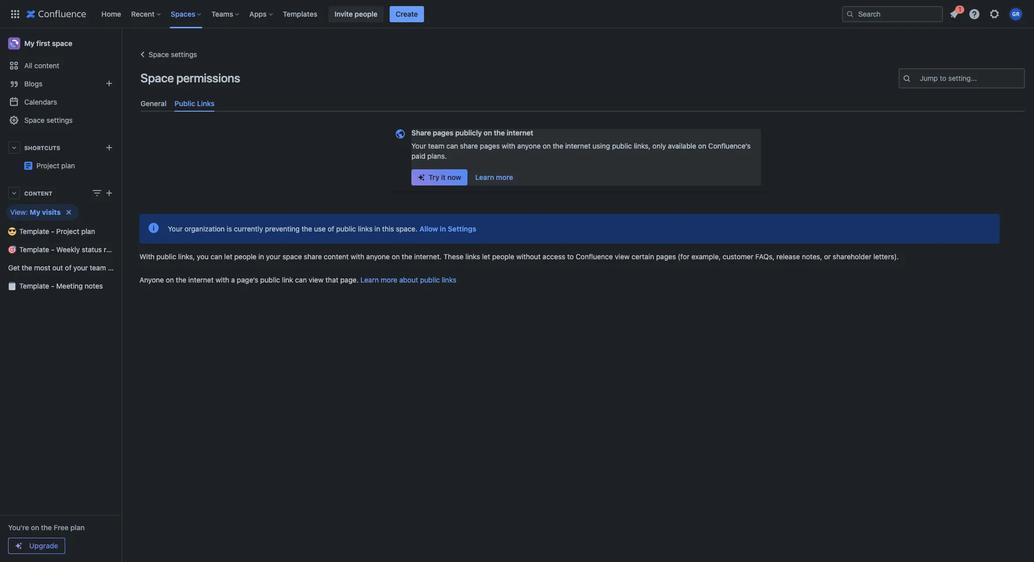 Task type: describe. For each thing, give the bounding box(es) containing it.
0 vertical spatial view
[[615, 252, 630, 261]]

0 horizontal spatial view
[[309, 276, 324, 284]]

paid
[[412, 152, 426, 160]]

1 vertical spatial my
[[30, 208, 40, 216]]

collapse sidebar image
[[110, 33, 132, 54]]

1 vertical spatial space
[[282, 252, 302, 261]]

public right 'use' on the left top of page
[[336, 224, 356, 233]]

with public links, you can let people in your space share content with anyone on the internet. these links let people without access to confluence view certain pages (for example, customer faqs, release notes, or shareholder letters).
[[140, 252, 899, 261]]

meeting
[[56, 282, 83, 290]]

public links
[[175, 99, 215, 108]]

your organization is currently preventing the use of public links in this space. allow in settings
[[168, 224, 476, 233]]

try it now
[[429, 173, 461, 182]]

settings
[[448, 224, 476, 233]]

tab list containing general
[[136, 95, 1029, 112]]

content button
[[4, 184, 117, 202]]

2 horizontal spatial people
[[492, 252, 515, 261]]

create
[[396, 9, 418, 18]]

help icon image
[[969, 8, 981, 20]]

apps button
[[246, 6, 277, 22]]

0 vertical spatial pages
[[433, 129, 454, 137]]

all content
[[24, 61, 59, 70]]

only
[[653, 142, 666, 150]]

0 vertical spatial space
[[149, 50, 169, 59]]

template - project plan image
[[24, 162, 32, 170]]

you're on the free plan
[[8, 523, 85, 532]]

anyone on the internet with a page's public link can view that page. learn more about public links
[[140, 276, 457, 284]]

notification icon image
[[948, 8, 961, 20]]

spaces button
[[168, 6, 205, 22]]

2 vertical spatial links
[[442, 276, 457, 284]]

this
[[382, 224, 394, 233]]

all content link
[[4, 57, 117, 75]]

get the most out of your team space
[[8, 263, 128, 272]]

internet.
[[414, 252, 442, 261]]

page's
[[237, 276, 258, 284]]

confluence's
[[708, 142, 751, 150]]

1 horizontal spatial project plan
[[117, 157, 156, 166]]

using
[[593, 142, 610, 150]]

template for template - meeting notes
[[19, 282, 49, 290]]

try it now button
[[412, 169, 467, 186]]

templates link
[[280, 6, 320, 22]]

home
[[101, 9, 121, 18]]

jump to setting...
[[920, 74, 977, 82]]

get the most out of your team space link
[[4, 259, 128, 277]]

1 horizontal spatial settings
[[171, 50, 197, 59]]

my inside my first space 'link'
[[24, 39, 35, 48]]

learn more about public links link
[[361, 276, 457, 284]]

2 horizontal spatial internet
[[565, 142, 591, 150]]

allow
[[420, 224, 438, 233]]

the left internet.
[[402, 252, 412, 261]]

search image
[[846, 10, 854, 18]]

0 horizontal spatial your
[[168, 224, 183, 233]]

public links link
[[171, 95, 219, 112]]

space permissions
[[141, 71, 240, 85]]

(for
[[678, 252, 690, 261]]

1 let from the left
[[224, 252, 232, 261]]

1 horizontal spatial to
[[940, 74, 947, 82]]

learn more
[[475, 173, 513, 182]]

recent button
[[128, 6, 165, 22]]

my first space link
[[4, 33, 117, 54]]

0 vertical spatial space settings link
[[136, 49, 197, 61]]

settings icon image
[[989, 8, 1001, 20]]

2 vertical spatial can
[[295, 276, 307, 284]]

0 horizontal spatial learn
[[361, 276, 379, 284]]

0 vertical spatial your
[[266, 252, 281, 261]]

home link
[[98, 6, 124, 22]]

0 horizontal spatial with
[[216, 276, 229, 284]]

jump
[[920, 74, 938, 82]]

now
[[448, 173, 461, 182]]

weekly
[[56, 245, 80, 254]]

2 vertical spatial internet
[[188, 276, 214, 284]]

template - meeting notes
[[19, 282, 103, 290]]

people inside invite people 'button'
[[355, 9, 378, 18]]

these
[[444, 252, 464, 261]]

can inside share pages publicly on the internet your team can share pages with anyone on the internet using public links, only available on confluence's paid plans.
[[446, 142, 458, 150]]

page.
[[340, 276, 359, 284]]

2 vertical spatial space
[[24, 116, 45, 124]]

most
[[34, 263, 50, 272]]

letters).
[[874, 252, 899, 261]]

Search field
[[842, 6, 943, 22]]

out
[[52, 263, 63, 272]]

get
[[8, 263, 20, 272]]

change view image
[[91, 187, 103, 199]]

on inside space element
[[31, 523, 39, 532]]

calendars link
[[4, 93, 117, 111]]

with inside share pages publicly on the internet your team can share pages with anyone on the internet using public links, only available on confluence's paid plans.
[[502, 142, 516, 150]]

content inside space element
[[34, 61, 59, 70]]

view: my visits
[[10, 208, 61, 216]]

template for template - project plan
[[19, 227, 49, 236]]

the left using
[[553, 142, 563, 150]]

project plan link up change view icon
[[4, 157, 156, 175]]

space settings inside space element
[[24, 116, 73, 124]]

1 horizontal spatial in
[[375, 224, 380, 233]]

faqs,
[[756, 252, 775, 261]]

my first space
[[24, 39, 72, 48]]

customer
[[723, 252, 754, 261]]

plans.
[[427, 152, 447, 160]]

0 horizontal spatial in
[[258, 252, 264, 261]]

upgrade button
[[9, 538, 65, 554]]

2 horizontal spatial pages
[[656, 252, 676, 261]]

- for meeting
[[51, 282, 54, 290]]

the right anyone
[[176, 276, 186, 284]]

links, inside share pages publicly on the internet your team can share pages with anyone on the internet using public links, only available on confluence's paid plans.
[[634, 142, 651, 150]]

create a page image
[[103, 187, 115, 199]]

publicly
[[455, 129, 482, 137]]

you're
[[8, 523, 29, 532]]

blogs link
[[4, 75, 117, 93]]

template - weekly status report link
[[4, 241, 124, 259]]

create a blog image
[[103, 77, 115, 89]]

use
[[314, 224, 326, 233]]

Search settings text field
[[920, 73, 922, 83]]

without
[[516, 252, 541, 261]]

a
[[231, 276, 235, 284]]

you
[[197, 252, 209, 261]]

example,
[[692, 252, 721, 261]]

template - project plan link
[[4, 222, 117, 241]]

your inside share pages publicly on the internet your team can share pages with anyone on the internet using public links, only available on confluence's paid plans.
[[412, 142, 426, 150]]

premium image
[[15, 542, 23, 550]]

all
[[24, 61, 32, 70]]

template - weekly status report
[[19, 245, 124, 254]]

about
[[399, 276, 418, 284]]

- for weekly
[[51, 245, 54, 254]]

2 let from the left
[[482, 252, 490, 261]]

0 horizontal spatial project plan
[[36, 161, 75, 170]]

0 vertical spatial links
[[358, 224, 373, 233]]

notes,
[[802, 252, 822, 261]]

add shortcut image
[[103, 142, 115, 154]]

release
[[777, 252, 800, 261]]

clear view image
[[63, 206, 75, 218]]

0 vertical spatial more
[[496, 173, 513, 182]]

space.
[[396, 224, 418, 233]]

template - meeting notes link
[[4, 277, 117, 295]]

global element
[[6, 0, 840, 28]]



Task type: locate. For each thing, give the bounding box(es) containing it.
links down these
[[442, 276, 457, 284]]

2 template from the top
[[19, 245, 49, 254]]

let
[[224, 252, 232, 261], [482, 252, 490, 261]]

1 - from the top
[[51, 227, 54, 236]]

:sunglasses: image
[[8, 227, 16, 236]]

space settings link down calendars
[[4, 111, 117, 129]]

shareholder
[[833, 252, 872, 261]]

tab list
[[136, 95, 1029, 112]]

0 vertical spatial can
[[446, 142, 458, 150]]

people right invite
[[355, 9, 378, 18]]

with left a
[[216, 276, 229, 284]]

calendars
[[24, 98, 57, 106]]

0 vertical spatial content
[[34, 61, 59, 70]]

2 vertical spatial with
[[216, 276, 229, 284]]

your left organization at the left of page
[[168, 224, 183, 233]]

links right these
[[466, 252, 480, 261]]

- down visits
[[51, 227, 54, 236]]

1 horizontal spatial your
[[266, 252, 281, 261]]

your down preventing
[[266, 252, 281, 261]]

anyone down this
[[366, 252, 390, 261]]

the right get
[[22, 263, 32, 272]]

preventing
[[265, 224, 300, 233]]

project
[[117, 157, 140, 166], [36, 161, 59, 170], [56, 227, 79, 236]]

share down the publicly
[[460, 142, 478, 150]]

space settings up space permissions
[[149, 50, 197, 59]]

view left certain
[[615, 252, 630, 261]]

can up plans.
[[446, 142, 458, 150]]

with
[[502, 142, 516, 150], [351, 252, 364, 261], [216, 276, 229, 284]]

create link
[[390, 6, 424, 22]]

1 vertical spatial space settings link
[[4, 111, 117, 129]]

1 vertical spatial anyone
[[366, 252, 390, 261]]

1 horizontal spatial your
[[412, 142, 426, 150]]

anyone inside share pages publicly on the internet your team can share pages with anyone on the internet using public links, only available on confluence's paid plans.
[[517, 142, 541, 150]]

- left meeting
[[51, 282, 54, 290]]

3 template from the top
[[19, 282, 49, 290]]

0 vertical spatial team
[[428, 142, 445, 150]]

1 horizontal spatial let
[[482, 252, 490, 261]]

spaces
[[171, 9, 195, 18]]

available
[[668, 142, 696, 150]]

- inside template - meeting notes link
[[51, 282, 54, 290]]

people
[[355, 9, 378, 18], [234, 252, 257, 261], [492, 252, 515, 261]]

0 vertical spatial anyone
[[517, 142, 541, 150]]

with up page.
[[351, 252, 364, 261]]

confluence
[[576, 252, 613, 261]]

0 horizontal spatial share
[[304, 252, 322, 261]]

space up general
[[141, 71, 174, 85]]

learn right page.
[[361, 276, 379, 284]]

permissions
[[176, 71, 240, 85]]

view left that
[[309, 276, 324, 284]]

share pages publicly on the internet your team can share pages with anyone on the internet using public links, only available on confluence's paid plans.
[[412, 129, 751, 160]]

space
[[52, 39, 72, 48], [282, 252, 302, 261], [108, 263, 128, 272]]

0 horizontal spatial your
[[73, 263, 88, 272]]

1 vertical spatial links
[[466, 252, 480, 261]]

first
[[36, 39, 50, 48]]

0 vertical spatial of
[[328, 224, 334, 233]]

the left free in the bottom of the page
[[41, 523, 52, 532]]

2 vertical spatial pages
[[656, 252, 676, 261]]

status
[[82, 245, 102, 254]]

let right these
[[482, 252, 490, 261]]

1 vertical spatial team
[[90, 263, 106, 272]]

settings inside space element
[[47, 116, 73, 124]]

0 vertical spatial to
[[940, 74, 947, 82]]

project inside template - project plan link
[[56, 227, 79, 236]]

templates
[[283, 9, 317, 18]]

0 vertical spatial learn
[[475, 173, 494, 182]]

certain
[[632, 252, 654, 261]]

0 horizontal spatial links
[[358, 224, 373, 233]]

pages left (for
[[656, 252, 676, 261]]

confluence image
[[26, 8, 86, 20], [26, 8, 86, 20]]

upgrade
[[29, 541, 58, 550]]

team inside share pages publicly on the internet your team can share pages with anyone on the internet using public links, only available on confluence's paid plans.
[[428, 142, 445, 150]]

link
[[282, 276, 293, 284]]

1 horizontal spatial people
[[355, 9, 378, 18]]

1 horizontal spatial links,
[[634, 142, 651, 150]]

1 horizontal spatial anyone
[[517, 142, 541, 150]]

1 horizontal spatial internet
[[507, 129, 533, 137]]

shortcuts button
[[4, 139, 117, 157]]

more right now on the top left
[[496, 173, 513, 182]]

with up the learn more
[[502, 142, 516, 150]]

public inside share pages publicly on the internet your team can share pages with anyone on the internet using public links, only available on confluence's paid plans.
[[612, 142, 632, 150]]

1 horizontal spatial learn
[[475, 173, 494, 182]]

0 horizontal spatial settings
[[47, 116, 73, 124]]

1 horizontal spatial team
[[428, 142, 445, 150]]

0 horizontal spatial let
[[224, 252, 232, 261]]

- inside template - project plan link
[[51, 227, 54, 236]]

project plan link
[[4, 157, 156, 175], [36, 161, 75, 170]]

content up that
[[324, 252, 349, 261]]

template for template - weekly status report
[[19, 245, 49, 254]]

2 vertical spatial template
[[19, 282, 49, 290]]

1 vertical spatial your
[[73, 263, 88, 272]]

your up paid
[[412, 142, 426, 150]]

0 vertical spatial -
[[51, 227, 54, 236]]

1 horizontal spatial with
[[351, 252, 364, 261]]

space up link
[[282, 252, 302, 261]]

organization
[[185, 224, 225, 233]]

links
[[197, 99, 215, 108]]

try
[[429, 173, 439, 182]]

invite
[[335, 9, 353, 18]]

0 vertical spatial internet
[[507, 129, 533, 137]]

of
[[328, 224, 334, 233], [65, 263, 71, 272]]

template down most
[[19, 282, 49, 290]]

0 vertical spatial your
[[412, 142, 426, 150]]

of right out
[[65, 263, 71, 272]]

space
[[149, 50, 169, 59], [141, 71, 174, 85], [24, 116, 45, 124]]

appswitcher icon image
[[9, 8, 21, 20]]

plan
[[142, 157, 156, 166], [61, 161, 75, 170], [81, 227, 95, 236], [70, 523, 85, 532]]

or
[[824, 252, 831, 261]]

1 template from the top
[[19, 227, 49, 236]]

public right about
[[420, 276, 440, 284]]

template
[[19, 227, 49, 236], [19, 245, 49, 254], [19, 282, 49, 290]]

in down the 'currently'
[[258, 252, 264, 261]]

pages down the publicly
[[480, 142, 500, 150]]

1 vertical spatial more
[[381, 276, 397, 284]]

1 horizontal spatial pages
[[480, 142, 500, 150]]

is
[[227, 224, 232, 233]]

learn
[[475, 173, 494, 182], [361, 276, 379, 284]]

banner
[[0, 0, 1034, 28]]

space settings down calendars
[[24, 116, 73, 124]]

share
[[412, 129, 431, 137]]

settings down calendars "link"
[[47, 116, 73, 124]]

invite people
[[335, 9, 378, 18]]

it
[[441, 173, 446, 182]]

project plan link down shortcuts dropdown button
[[36, 161, 75, 170]]

0 vertical spatial settings
[[171, 50, 197, 59]]

learn right now on the top left
[[475, 173, 494, 182]]

view:
[[10, 208, 28, 216]]

-
[[51, 227, 54, 236], [51, 245, 54, 254], [51, 282, 54, 290]]

1 vertical spatial template
[[19, 245, 49, 254]]

0 horizontal spatial of
[[65, 263, 71, 272]]

of right 'use' on the left top of page
[[328, 224, 334, 233]]

anyone
[[517, 142, 541, 150], [366, 252, 390, 261]]

can right link
[[295, 276, 307, 284]]

blogs
[[24, 79, 43, 88]]

1 vertical spatial can
[[211, 252, 222, 261]]

currently
[[234, 224, 263, 233]]

:sunglasses: image
[[8, 227, 16, 236]]

public left link
[[260, 276, 280, 284]]

0 vertical spatial space settings
[[149, 50, 197, 59]]

links,
[[634, 142, 651, 150], [178, 252, 195, 261]]

0 horizontal spatial team
[[90, 263, 106, 272]]

0 vertical spatial my
[[24, 39, 35, 48]]

0 vertical spatial space
[[52, 39, 72, 48]]

1 vertical spatial with
[[351, 252, 364, 261]]

my
[[24, 39, 35, 48], [30, 208, 40, 216]]

visits
[[42, 208, 61, 216]]

the
[[494, 129, 505, 137], [553, 142, 563, 150], [302, 224, 312, 233], [402, 252, 412, 261], [22, 263, 32, 272], [176, 276, 186, 284], [41, 523, 52, 532]]

anyone
[[140, 276, 164, 284]]

my left first
[[24, 39, 35, 48]]

1 vertical spatial -
[[51, 245, 54, 254]]

1 vertical spatial settings
[[47, 116, 73, 124]]

- for project
[[51, 227, 54, 236]]

0 horizontal spatial space
[[52, 39, 72, 48]]

- left weekly
[[51, 245, 54, 254]]

2 vertical spatial -
[[51, 282, 54, 290]]

1 vertical spatial links,
[[178, 252, 195, 261]]

setting...
[[949, 74, 977, 82]]

team inside space element
[[90, 263, 106, 272]]

1 vertical spatial pages
[[480, 142, 500, 150]]

space element
[[0, 28, 156, 562]]

the left 'use' on the left top of page
[[302, 224, 312, 233]]

1 horizontal spatial content
[[324, 252, 349, 261]]

0 horizontal spatial anyone
[[366, 252, 390, 261]]

2 horizontal spatial in
[[440, 224, 446, 233]]

notes
[[85, 282, 103, 290]]

links, left you
[[178, 252, 195, 261]]

1 horizontal spatial can
[[295, 276, 307, 284]]

0 horizontal spatial content
[[34, 61, 59, 70]]

space settings
[[149, 50, 197, 59], [24, 116, 73, 124]]

public right with
[[156, 252, 176, 261]]

0 horizontal spatial space settings
[[24, 116, 73, 124]]

in right allow
[[440, 224, 446, 233]]

1 horizontal spatial share
[[460, 142, 478, 150]]

your
[[266, 252, 281, 261], [73, 263, 88, 272]]

space inside 'link'
[[52, 39, 72, 48]]

space right first
[[52, 39, 72, 48]]

space down report
[[108, 263, 128, 272]]

of inside space element
[[65, 263, 71, 272]]

settings up space permissions
[[171, 50, 197, 59]]

teams button
[[208, 6, 243, 22]]

0 horizontal spatial pages
[[433, 129, 454, 137]]

to right jump
[[940, 74, 947, 82]]

banner containing home
[[0, 0, 1034, 28]]

3 - from the top
[[51, 282, 54, 290]]

content right all
[[34, 61, 59, 70]]

space down calendars
[[24, 116, 45, 124]]

invite people button
[[329, 6, 384, 22]]

free
[[54, 523, 69, 532]]

teams
[[212, 9, 233, 18]]

allow in settings link
[[420, 224, 476, 233]]

your
[[412, 142, 426, 150], [168, 224, 183, 233]]

0 horizontal spatial links,
[[178, 252, 195, 261]]

your down the template - weekly status report
[[73, 263, 88, 272]]

0 vertical spatial links,
[[634, 142, 651, 150]]

to right "access"
[[567, 252, 574, 261]]

pages right share
[[433, 129, 454, 137]]

recent
[[131, 9, 155, 18]]

share inside share pages publicly on the internet your team can share pages with anyone on the internet using public links, only available on confluence's paid plans.
[[460, 142, 478, 150]]

:notepad_spiral: image
[[8, 282, 16, 290], [8, 282, 16, 290]]

1 horizontal spatial space settings
[[149, 50, 197, 59]]

team up notes on the bottom left of the page
[[90, 263, 106, 272]]

team up plans.
[[428, 142, 445, 150]]

general link
[[136, 95, 171, 112]]

1 horizontal spatial view
[[615, 252, 630, 261]]

links, left only
[[634, 142, 651, 150]]

people left without
[[492, 252, 515, 261]]

space right the collapse sidebar icon
[[149, 50, 169, 59]]

space settings link up space permissions
[[136, 49, 197, 61]]

1 vertical spatial internet
[[565, 142, 591, 150]]

1 vertical spatial learn
[[361, 276, 379, 284]]

share up anyone on the internet with a page's public link can view that page. learn more about public links
[[304, 252, 322, 261]]

people up page's
[[234, 252, 257, 261]]

settings
[[171, 50, 197, 59], [47, 116, 73, 124]]

1 vertical spatial of
[[65, 263, 71, 272]]

2 horizontal spatial space
[[282, 252, 302, 261]]

the right the publicly
[[494, 129, 505, 137]]

template up most
[[19, 245, 49, 254]]

- inside template - weekly status report link
[[51, 245, 54, 254]]

in
[[375, 224, 380, 233], [440, 224, 446, 233], [258, 252, 264, 261]]

1 vertical spatial share
[[304, 252, 322, 261]]

links left this
[[358, 224, 373, 233]]

0 horizontal spatial to
[[567, 252, 574, 261]]

0 horizontal spatial can
[[211, 252, 222, 261]]

1 vertical spatial content
[[324, 252, 349, 261]]

public
[[612, 142, 632, 150], [336, 224, 356, 233], [156, 252, 176, 261], [260, 276, 280, 284], [420, 276, 440, 284]]

2 horizontal spatial with
[[502, 142, 516, 150]]

report
[[104, 245, 124, 254]]

1 horizontal spatial of
[[328, 224, 334, 233]]

2 - from the top
[[51, 245, 54, 254]]

my right the view:
[[30, 208, 40, 216]]

0 horizontal spatial more
[[381, 276, 397, 284]]

1 horizontal spatial links
[[442, 276, 457, 284]]

anyone up the learn more link
[[517, 142, 541, 150]]

public
[[175, 99, 195, 108]]

2 vertical spatial space
[[108, 263, 128, 272]]

your inside get the most out of your team space link
[[73, 263, 88, 272]]

0 vertical spatial with
[[502, 142, 516, 150]]

1 vertical spatial to
[[567, 252, 574, 261]]

:dart: image
[[8, 246, 16, 254], [8, 246, 16, 254]]

1 vertical spatial space
[[141, 71, 174, 85]]

apps
[[249, 9, 267, 18]]

learn more link
[[469, 169, 519, 186]]

template down view: my visits
[[19, 227, 49, 236]]

in left this
[[375, 224, 380, 233]]

public right using
[[612, 142, 632, 150]]

let up a
[[224, 252, 232, 261]]

can right you
[[211, 252, 222, 261]]

0 horizontal spatial people
[[234, 252, 257, 261]]

more left about
[[381, 276, 397, 284]]

1 horizontal spatial space settings link
[[136, 49, 197, 61]]



Task type: vqa. For each thing, say whether or not it's contained in the screenshot.
the left LIST
no



